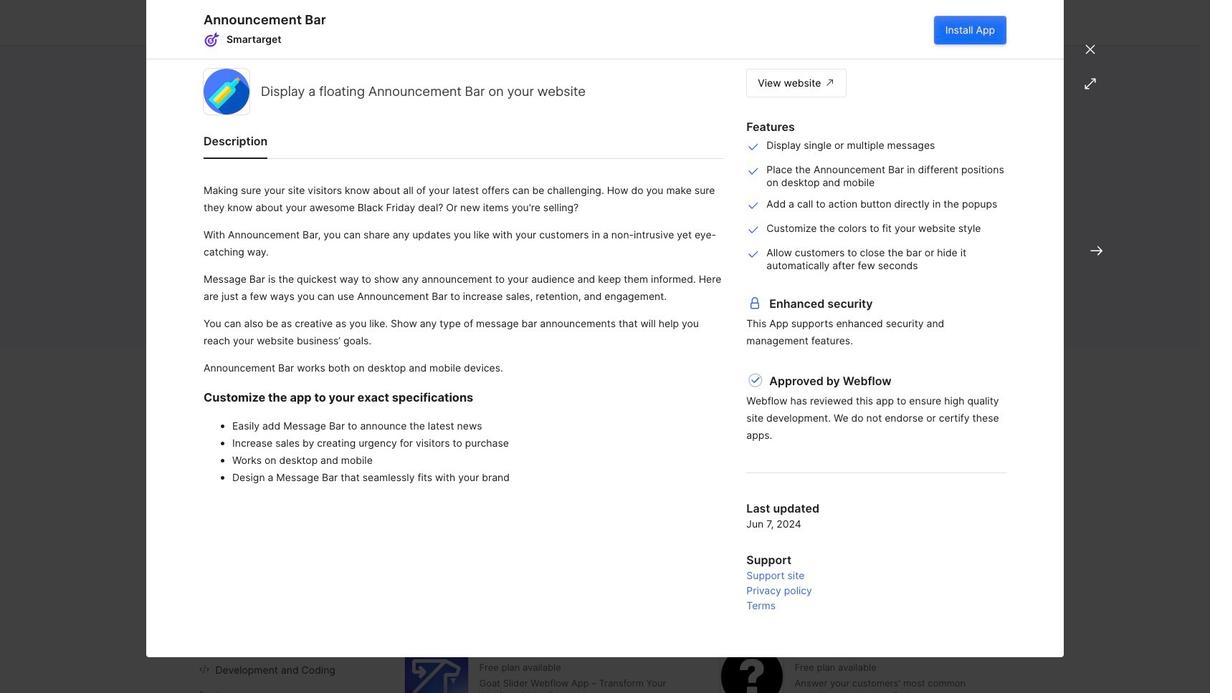 Task type: locate. For each thing, give the bounding box(es) containing it.
black friday deals promotions image
[[747, 0, 1006, 41]]

list
[[175, 0, 1058, 46]]

list item
[[175, 0, 248, 46], [248, 0, 340, 46], [958, 0, 1058, 46], [935, 11, 958, 34]]

store is closed announcement image
[[204, 0, 464, 41]]



Task type: vqa. For each thing, say whether or not it's contained in the screenshot.
list on the top of page
yes



